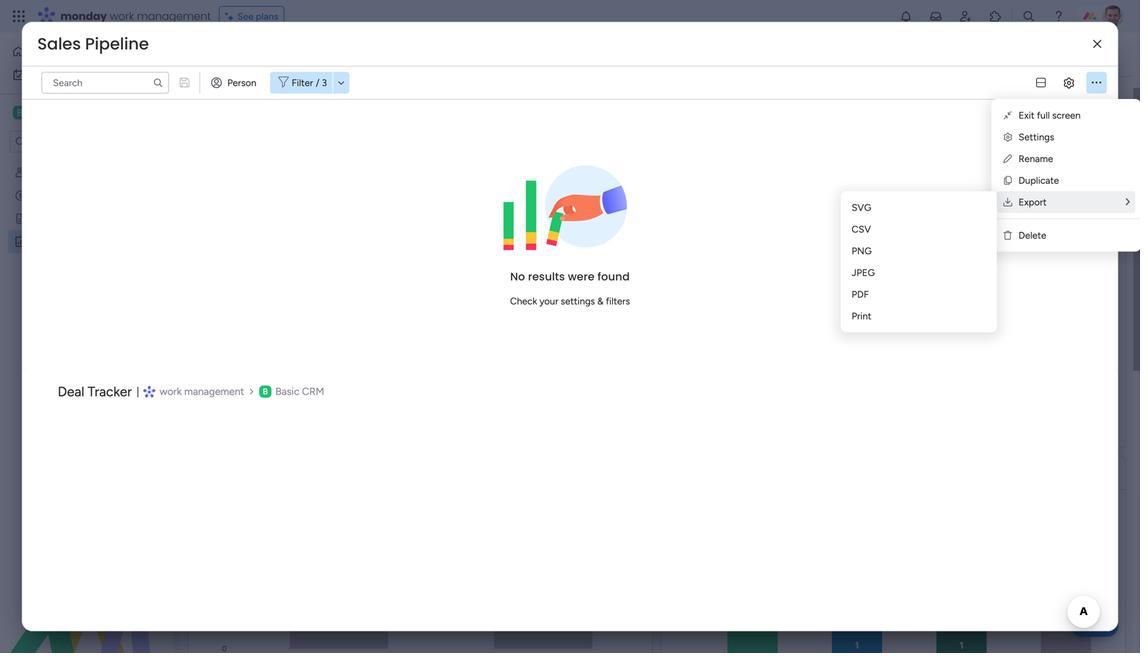 Task type: vqa. For each thing, say whether or not it's contained in the screenshot.
Person
yes



Task type: locate. For each thing, give the bounding box(es) containing it.
basic crm
[[276, 386, 324, 398]]

None search field
[[405, 81, 529, 103]]

person
[[227, 77, 256, 89]]

exit full screen
[[1019, 110, 1081, 121]]

see plans button
[[219, 6, 285, 26]]

filters
[[606, 296, 630, 307]]

|
[[137, 386, 139, 398]]

(deals
[[847, 188, 888, 205]]

list arrow image
[[1126, 197, 1130, 207]]

Filter dashboard by text search field
[[405, 81, 529, 103]]

b inside workspace image
[[17, 107, 23, 118]]

None search field
[[41, 72, 169, 94]]

management up pipeline
[[137, 8, 211, 24]]

work right my
[[47, 69, 67, 80]]

add widget button
[[196, 81, 276, 103]]

1 horizontal spatial sales
[[204, 39, 261, 69]]

option
[[0, 161, 173, 163]]

0 vertical spatial b
[[17, 107, 23, 118]]

settings image down exit full screen icon
[[1003, 132, 1014, 143]]

person button
[[206, 72, 265, 94]]

print
[[852, 311, 872, 322]]

pdf
[[852, 289, 869, 300]]

see
[[237, 11, 254, 22]]

exit full screen image
[[1003, 110, 1014, 121]]

0 horizontal spatial sales
[[37, 33, 81, 55]]

jpeg
[[852, 267, 875, 279]]

board
[[361, 87, 385, 98]]

select product image
[[12, 10, 26, 23]]

delete image
[[1003, 230, 1014, 241]]

&
[[598, 296, 604, 307]]

screen
[[1053, 110, 1081, 121]]

settings image down dapulse x slim icon in the top right of the page
[[1101, 85, 1115, 99]]

my work link
[[8, 64, 165, 86]]

invite members image
[[959, 10, 973, 23]]

1 vertical spatial b
[[263, 387, 268, 397]]

public dashboard image
[[14, 236, 27, 248]]

sales up my work
[[37, 33, 81, 55]]

management
[[137, 8, 211, 24], [184, 386, 244, 398]]

basic
[[276, 386, 300, 398]]

export image
[[1003, 197, 1014, 208]]

search everything image
[[1022, 10, 1036, 23]]

terry turtle image
[[1103, 5, 1124, 27]]

$208,000
[[782, 52, 1006, 112]]

delete
[[1019, 230, 1047, 241]]

revenue
[[729, 188, 782, 205]]

actual
[[685, 188, 725, 205]]

sales pipeline
[[37, 33, 149, 55]]

1 horizontal spatial arrow down image
[[677, 84, 694, 100]]

work management
[[160, 386, 244, 398]]

my
[[31, 69, 44, 80]]

2 horizontal spatial work
[[160, 386, 182, 398]]

menu
[[992, 99, 1141, 252]]

widget
[[240, 87, 270, 98]]

were
[[568, 269, 595, 284]]

check your settings & filters
[[510, 296, 630, 307]]

home
[[30, 46, 56, 57]]

month
[[804, 188, 844, 205]]

sales
[[37, 33, 81, 55], [204, 39, 261, 69]]

work right |
[[160, 386, 182, 398]]

full
[[1037, 110, 1050, 121]]

arrow down image inside sales dashboard banner
[[677, 84, 694, 100]]

0 vertical spatial settings image
[[1101, 85, 1115, 99]]

settings image
[[1101, 85, 1115, 99], [1003, 132, 1014, 143]]

1 vertical spatial settings image
[[1003, 132, 1014, 143]]

work inside my work option
[[47, 69, 67, 80]]

monday marketplace image
[[989, 10, 1003, 23]]

help
[[1083, 619, 1107, 633]]

sales up person popup button
[[204, 39, 261, 69]]

Sales Dashboard field
[[201, 39, 389, 69]]

actual revenue by month (deals won)
[[685, 188, 923, 205]]

Filter dashboard by text search field
[[41, 72, 169, 94]]

b
[[17, 107, 23, 118], [263, 387, 268, 397]]

0 horizontal spatial arrow down image
[[333, 75, 350, 91]]

settings
[[1019, 131, 1055, 143]]

1 horizontal spatial b
[[263, 387, 268, 397]]

help button
[[1071, 615, 1119, 638]]

arrow down image
[[333, 75, 350, 91], [677, 84, 694, 100]]

1 connected board button
[[281, 81, 391, 103]]

1 horizontal spatial work
[[110, 8, 134, 24]]

list box
[[0, 159, 173, 437]]

0 vertical spatial work
[[110, 8, 134, 24]]

results
[[528, 269, 565, 284]]

home link
[[8, 41, 165, 62]]

b button
[[10, 101, 132, 124]]

1 connected board
[[306, 87, 385, 98]]

see plans
[[237, 11, 278, 22]]

1 horizontal spatial settings image
[[1101, 85, 1115, 99]]

no results were found
[[510, 269, 630, 284]]

by
[[786, 188, 801, 205]]

work up pipeline
[[110, 8, 134, 24]]

0 horizontal spatial work
[[47, 69, 67, 80]]

sales inside banner
[[204, 39, 261, 69]]

work
[[110, 8, 134, 24], [47, 69, 67, 80], [160, 386, 182, 398]]

1 vertical spatial work
[[47, 69, 67, 80]]

no results image
[[504, 155, 637, 257]]

management left workspace icon
[[184, 386, 244, 398]]

b inside workspace icon
[[263, 387, 268, 397]]

0 horizontal spatial b
[[17, 107, 23, 118]]

csv
[[852, 224, 871, 235]]

svg
[[852, 202, 872, 214]]

dapulse x slim image
[[1094, 39, 1102, 49]]

notifications image
[[900, 10, 913, 23]]



Task type: describe. For each thing, give the bounding box(es) containing it.
my work
[[31, 69, 67, 80]]

3
[[322, 77, 327, 89]]

plans
[[256, 11, 278, 22]]

public board image
[[14, 213, 27, 225]]

1
[[306, 87, 310, 98]]

crm
[[302, 386, 324, 398]]

won)
[[891, 188, 923, 205]]

sales for sales pipeline
[[37, 33, 81, 55]]

home option
[[8, 41, 165, 62]]

sales dashboard banner
[[180, 33, 1134, 109]]

export
[[1019, 197, 1047, 208]]

sales for sales dashboard
[[204, 39, 261, 69]]

more dots image
[[1092, 78, 1102, 88]]

Actual Revenue by Month (Deals won) field
[[682, 188, 926, 205]]

workspace image
[[13, 105, 26, 120]]

sales dashboard
[[204, 39, 386, 69]]

workspace image
[[259, 386, 271, 398]]

b for workspace icon
[[263, 387, 268, 397]]

work for monday
[[110, 8, 134, 24]]

your
[[540, 296, 559, 307]]

work for my
[[47, 69, 67, 80]]

deal tracker
[[58, 384, 132, 400]]

search image
[[153, 77, 164, 88]]

filter / 3
[[292, 77, 327, 89]]

exit
[[1019, 110, 1035, 121]]

0 vertical spatial management
[[137, 8, 211, 24]]

no
[[510, 269, 525, 284]]

monday work management
[[60, 8, 211, 24]]

2 vertical spatial work
[[160, 386, 182, 398]]

1 vertical spatial management
[[184, 386, 244, 398]]

none search field inside sales dashboard banner
[[405, 81, 529, 103]]

$104,000
[[312, 52, 529, 112]]

menu containing exit full screen
[[992, 99, 1141, 252]]

check
[[510, 296, 537, 307]]

rename
[[1019, 153, 1054, 165]]

my work option
[[8, 64, 165, 86]]

add
[[221, 87, 238, 98]]

help image
[[1052, 10, 1066, 23]]

filter
[[292, 77, 313, 89]]

add widget
[[221, 87, 270, 98]]

b for workspace image
[[17, 107, 23, 118]]

duplicate image
[[1003, 175, 1014, 186]]

found
[[598, 269, 630, 284]]

png
[[852, 245, 872, 257]]

settings
[[561, 296, 595, 307]]

v2 split view image
[[1037, 78, 1046, 88]]

tracker
[[88, 384, 132, 400]]

0 horizontal spatial settings image
[[1003, 132, 1014, 143]]

update feed image
[[929, 10, 943, 23]]

rename image
[[1003, 153, 1014, 164]]

lottie animation image
[[0, 517, 173, 654]]

monday
[[60, 8, 107, 24]]

dashboard
[[267, 39, 386, 69]]

pipeline
[[85, 33, 149, 55]]

duplicate
[[1019, 175, 1060, 186]]

Sales Pipeline field
[[34, 33, 152, 55]]

lottie animation element
[[0, 517, 173, 654]]

connected
[[312, 87, 358, 98]]

deal
[[58, 384, 84, 400]]

/
[[316, 77, 320, 89]]



